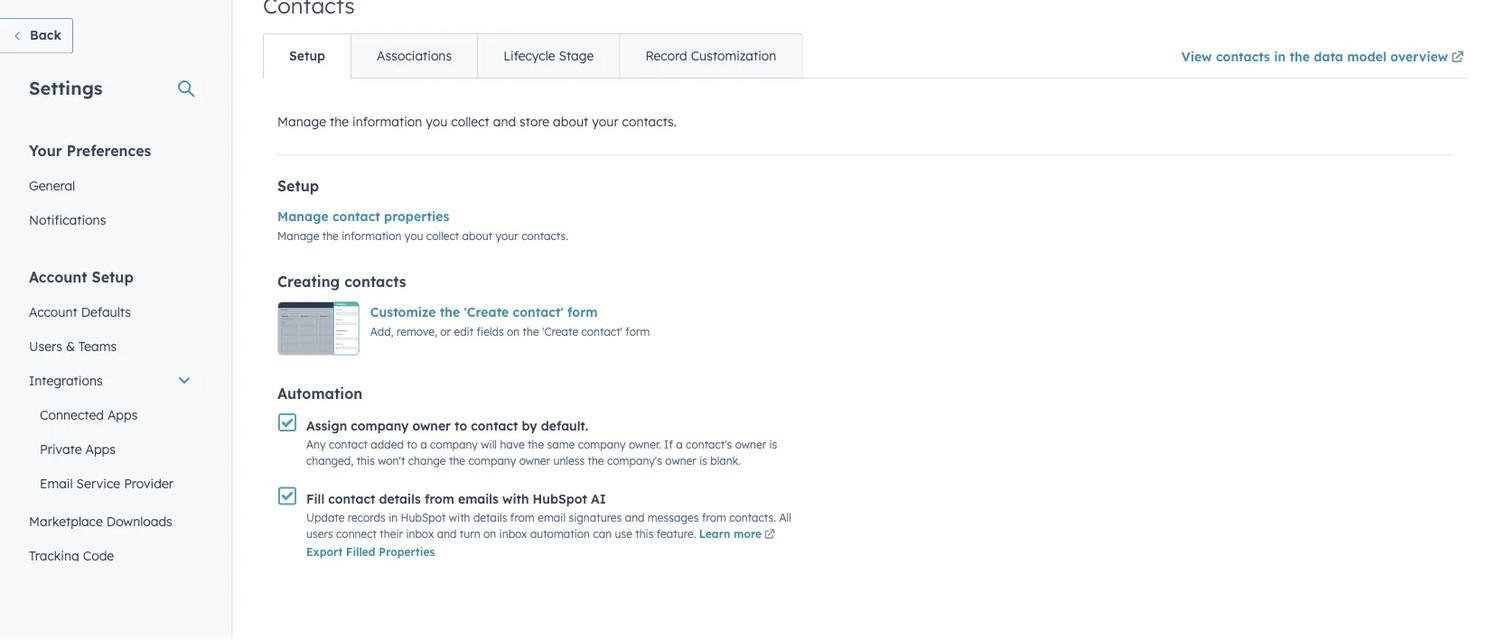 Task type: vqa. For each thing, say whether or not it's contained in the screenshot.
Success! Settings saved. alert
no



Task type: describe. For each thing, give the bounding box(es) containing it.
owner up change
[[413, 418, 451, 434]]

users
[[306, 528, 333, 541]]

company up company's
[[578, 438, 626, 452]]

the down setup link
[[330, 114, 349, 130]]

all
[[779, 512, 791, 525]]

users
[[29, 338, 62, 354]]

assign
[[306, 418, 347, 434]]

&
[[66, 338, 75, 354]]

customize
[[370, 305, 436, 320]]

teams
[[78, 338, 117, 354]]

0 horizontal spatial contact'
[[513, 305, 564, 320]]

account setup element
[[18, 267, 202, 640]]

changed,
[[306, 454, 354, 468]]

owner down have
[[519, 454, 550, 468]]

update records in hubspot with details from email signatures and messages from contacts. all users connect their inbox and turn on inbox automation can use this feature.
[[306, 512, 791, 541]]

update
[[306, 512, 345, 525]]

filled
[[346, 546, 376, 559]]

your inside manage contact properties manage the information you collect about your contacts.
[[496, 229, 518, 243]]

marketplace downloads
[[29, 514, 172, 530]]

lifecycle stage link
[[477, 34, 619, 78]]

view
[[1182, 48, 1212, 64]]

have
[[500, 438, 525, 452]]

connect
[[336, 528, 377, 541]]

company up change
[[430, 438, 478, 452]]

apps for private apps
[[85, 441, 116, 457]]

fill contact details from emails with hubspot ai
[[306, 491, 606, 507]]

users & teams
[[29, 338, 117, 354]]

associations link
[[351, 34, 477, 78]]

tracking
[[29, 548, 79, 564]]

feature.
[[657, 528, 696, 541]]

integrations
[[29, 373, 103, 389]]

email service provider
[[40, 476, 173, 492]]

2 inbox from the left
[[499, 528, 527, 541]]

manage the information you collect and store about your contacts.
[[277, 114, 677, 130]]

1 horizontal spatial hubspot
[[533, 491, 587, 507]]

lifecycle
[[503, 48, 555, 64]]

contacts. inside manage contact properties manage the information you collect about your contacts.
[[522, 229, 568, 243]]

email
[[40, 476, 73, 492]]

customize the 'create contact' form add, remove, or edit fields on the 'create contact' form
[[370, 305, 650, 338]]

contacts. inside update records in hubspot with details from email signatures and messages from contacts. all users connect their inbox and turn on inbox automation can use this feature.
[[729, 512, 776, 525]]

back link
[[0, 18, 73, 54]]

downloads
[[106, 514, 172, 530]]

emails
[[458, 491, 499, 507]]

about inside manage contact properties manage the information you collect about your contacts.
[[462, 229, 493, 243]]

1 horizontal spatial contact'
[[581, 325, 623, 338]]

email
[[538, 512, 566, 525]]

overview
[[1391, 48, 1449, 64]]

company down will
[[468, 454, 516, 468]]

company up added
[[351, 418, 409, 434]]

code
[[83, 548, 114, 564]]

creating contacts
[[277, 273, 406, 291]]

view contacts in the data model overview
[[1182, 48, 1449, 64]]

owner up 'blank.'
[[735, 438, 766, 452]]

automation
[[530, 528, 590, 541]]

this for contact
[[357, 454, 375, 468]]

email service provider link
[[18, 467, 202, 501]]

customize the 'create contact' form link
[[370, 305, 598, 320]]

won't
[[378, 454, 405, 468]]

properties
[[379, 546, 435, 559]]

users & teams link
[[18, 329, 202, 364]]

provider
[[124, 476, 173, 492]]

can
[[593, 528, 612, 541]]

1 vertical spatial is
[[700, 454, 708, 468]]

manage for manage the information you collect and store about your contacts.
[[277, 114, 326, 130]]

0 horizontal spatial from
[[425, 491, 454, 507]]

the right unless
[[588, 454, 604, 468]]

0 vertical spatial with
[[502, 491, 529, 507]]

manage for manage contact properties manage the information you collect about your contacts.
[[277, 209, 329, 225]]

manage contact properties link
[[277, 209, 449, 225]]

tracking code link
[[18, 539, 202, 573]]

integrations button
[[18, 364, 202, 398]]

2 a from the left
[[676, 438, 683, 452]]

1 inbox from the left
[[406, 528, 434, 541]]

or
[[440, 325, 451, 338]]

use
[[615, 528, 632, 541]]

blank.
[[711, 454, 741, 468]]

setup link
[[264, 34, 351, 78]]

your preferences
[[29, 141, 151, 159]]

default.
[[541, 418, 588, 434]]

added
[[371, 438, 404, 452]]

customization
[[691, 48, 777, 64]]

0 horizontal spatial to
[[407, 438, 417, 452]]

2 vertical spatial and
[[437, 528, 457, 541]]

1 a from the left
[[420, 438, 427, 452]]

on inside update records in hubspot with details from email signatures and messages from contacts. all users connect their inbox and turn on inbox automation can use this feature.
[[483, 528, 496, 541]]

change
[[408, 454, 446, 468]]

ai
[[591, 491, 606, 507]]

contacts for creating
[[344, 273, 406, 291]]

messages
[[648, 512, 699, 525]]

with inside update records in hubspot with details from email signatures and messages from contacts. all users connect their inbox and turn on inbox automation can use this feature.
[[449, 512, 470, 525]]

this for with
[[635, 528, 654, 541]]

setup inside navigation
[[289, 48, 325, 64]]

learn more
[[699, 528, 762, 541]]

tracking code
[[29, 548, 114, 564]]

private
[[40, 441, 82, 457]]

fill
[[306, 491, 325, 507]]

edit
[[454, 325, 474, 338]]

1 horizontal spatial from
[[510, 512, 535, 525]]

data
[[1314, 48, 1344, 64]]

0 horizontal spatial details
[[379, 491, 421, 507]]

learn more link
[[699, 528, 778, 544]]

the up the or
[[440, 305, 460, 320]]

1 vertical spatial 'create
[[542, 325, 578, 338]]

properties
[[384, 209, 449, 225]]

on inside customize the 'create contact' form add, remove, or edit fields on the 'create contact' form
[[507, 325, 520, 338]]



Task type: locate. For each thing, give the bounding box(es) containing it.
1 vertical spatial and
[[625, 512, 645, 525]]

0 horizontal spatial about
[[462, 229, 493, 243]]

contact up changed,
[[329, 438, 368, 452]]

this
[[357, 454, 375, 468], [635, 528, 654, 541]]

contact up will
[[471, 418, 518, 434]]

3 manage from the top
[[277, 229, 319, 243]]

record customization link
[[619, 34, 802, 78]]

collect left store
[[451, 114, 490, 130]]

to left by
[[455, 418, 467, 434]]

collect down the properties
[[426, 229, 459, 243]]

information
[[352, 114, 422, 130], [342, 229, 402, 243]]

manage contact properties manage the information you collect about your contacts.
[[277, 209, 568, 243]]

about up the customize the 'create contact' form link
[[462, 229, 493, 243]]

inbox
[[406, 528, 434, 541], [499, 528, 527, 541]]

unless
[[553, 454, 585, 468]]

'create up fields
[[464, 305, 509, 320]]

on right fields
[[507, 325, 520, 338]]

0 vertical spatial apps
[[107, 407, 138, 423]]

your preferences element
[[18, 141, 202, 237]]

connected apps
[[40, 407, 138, 423]]

contact inside manage contact properties manage the information you collect about your contacts.
[[332, 209, 380, 225]]

0 vertical spatial your
[[592, 114, 619, 130]]

a up change
[[420, 438, 427, 452]]

their
[[380, 528, 403, 541]]

model
[[1348, 48, 1387, 64]]

0 vertical spatial is
[[769, 438, 777, 452]]

the
[[1290, 48, 1310, 64], [330, 114, 349, 130], [322, 229, 339, 243], [440, 305, 460, 320], [523, 325, 539, 338], [528, 438, 544, 452], [449, 454, 465, 468], [588, 454, 604, 468]]

on right turn
[[483, 528, 496, 541]]

creating
[[277, 273, 340, 291]]

you down the properties
[[405, 229, 423, 243]]

details inside update records in hubspot with details from email signatures and messages from contacts. all users connect their inbox and turn on inbox automation can use this feature.
[[473, 512, 507, 525]]

owner.
[[629, 438, 661, 452]]

0 vertical spatial hubspot
[[533, 491, 587, 507]]

1 vertical spatial form
[[626, 325, 650, 338]]

and left turn
[[437, 528, 457, 541]]

the left data at the top right
[[1290, 48, 1310, 64]]

if
[[664, 438, 673, 452]]

this left won't
[[357, 454, 375, 468]]

0 vertical spatial setup
[[289, 48, 325, 64]]

collect
[[451, 114, 490, 130], [426, 229, 459, 243]]

with right emails
[[502, 491, 529, 507]]

settings
[[29, 76, 103, 99]]

collect inside manage contact properties manage the information you collect about your contacts.
[[426, 229, 459, 243]]

0 vertical spatial manage
[[277, 114, 326, 130]]

details down emails
[[473, 512, 507, 525]]

in left data at the top right
[[1274, 48, 1286, 64]]

inbox up properties
[[406, 528, 434, 541]]

0 vertical spatial and
[[493, 114, 516, 130]]

this right "use"
[[635, 528, 654, 541]]

0 horizontal spatial 'create
[[464, 305, 509, 320]]

and left store
[[493, 114, 516, 130]]

2 account from the top
[[29, 304, 78, 320]]

0 horizontal spatial inbox
[[406, 528, 434, 541]]

this inside assign company owner to contact by default. any contact added to a company will have the same company owner. if a contact's owner is changed, this won't change the company owner unless the company's owner is blank.
[[357, 454, 375, 468]]

details
[[379, 491, 421, 507], [473, 512, 507, 525]]

0 horizontal spatial in
[[389, 512, 398, 525]]

the down by
[[528, 438, 544, 452]]

1 vertical spatial you
[[405, 229, 423, 243]]

0 vertical spatial you
[[426, 114, 448, 130]]

1 horizontal spatial on
[[507, 325, 520, 338]]

about right store
[[553, 114, 589, 130]]

0 horizontal spatial contacts
[[344, 273, 406, 291]]

0 horizontal spatial on
[[483, 528, 496, 541]]

0 vertical spatial contact'
[[513, 305, 564, 320]]

turn
[[460, 528, 480, 541]]

connected apps link
[[18, 398, 202, 432]]

in up their
[[389, 512, 398, 525]]

a right if
[[676, 438, 683, 452]]

in for the
[[1274, 48, 1286, 64]]

you inside manage contact properties manage the information you collect about your contacts.
[[405, 229, 423, 243]]

the inside manage contact properties manage the information you collect about your contacts.
[[322, 229, 339, 243]]

the right fields
[[523, 325, 539, 338]]

account for account defaults
[[29, 304, 78, 320]]

0 horizontal spatial with
[[449, 512, 470, 525]]

0 horizontal spatial a
[[420, 438, 427, 452]]

1 vertical spatial contact'
[[581, 325, 623, 338]]

1 vertical spatial hubspot
[[401, 512, 446, 525]]

0 horizontal spatial hubspot
[[401, 512, 446, 525]]

1 vertical spatial this
[[635, 528, 654, 541]]

0 vertical spatial on
[[507, 325, 520, 338]]

contact left the properties
[[332, 209, 380, 225]]

1 horizontal spatial your
[[592, 114, 619, 130]]

1 horizontal spatial is
[[769, 438, 777, 452]]

assign company owner to contact by default. any contact added to a company will have the same company owner. if a contact's owner is changed, this won't change the company owner unless the company's owner is blank.
[[306, 418, 777, 468]]

contacts
[[1216, 48, 1270, 64], [344, 273, 406, 291]]

in inside view contacts in the data model overview link
[[1274, 48, 1286, 64]]

general link
[[18, 169, 202, 203]]

2 vertical spatial manage
[[277, 229, 319, 243]]

1 horizontal spatial this
[[635, 528, 654, 541]]

private apps
[[40, 441, 116, 457]]

lifecycle stage
[[503, 48, 594, 64]]

contacts for view
[[1216, 48, 1270, 64]]

you
[[426, 114, 448, 130], [405, 229, 423, 243]]

navigation
[[263, 33, 803, 79]]

navigation containing setup
[[263, 33, 803, 79]]

with
[[502, 491, 529, 507], [449, 512, 470, 525]]

'create right fields
[[542, 325, 578, 338]]

company's
[[607, 454, 662, 468]]

1 horizontal spatial 'create
[[542, 325, 578, 338]]

from up learn
[[702, 512, 726, 525]]

1 vertical spatial your
[[496, 229, 518, 243]]

setup
[[289, 48, 325, 64], [277, 177, 319, 195], [92, 268, 134, 286]]

will
[[481, 438, 497, 452]]

1 vertical spatial with
[[449, 512, 470, 525]]

apps inside connected apps link
[[107, 407, 138, 423]]

1 horizontal spatial you
[[426, 114, 448, 130]]

0 vertical spatial about
[[553, 114, 589, 130]]

information down manage contact properties link
[[342, 229, 402, 243]]

account setup
[[29, 268, 134, 286]]

2 horizontal spatial contacts.
[[729, 512, 776, 525]]

0 vertical spatial information
[[352, 114, 422, 130]]

1 horizontal spatial contacts
[[1216, 48, 1270, 64]]

inbox right turn
[[499, 528, 527, 541]]

2 horizontal spatial and
[[625, 512, 645, 525]]

1 vertical spatial collect
[[426, 229, 459, 243]]

1 manage from the top
[[277, 114, 326, 130]]

0 vertical spatial this
[[357, 454, 375, 468]]

1 horizontal spatial form
[[626, 325, 650, 338]]

notifications
[[29, 212, 106, 228]]

private apps link
[[18, 432, 202, 467]]

contact up records
[[328, 491, 375, 507]]

0 horizontal spatial form
[[568, 305, 598, 320]]

1 horizontal spatial a
[[676, 438, 683, 452]]

1 vertical spatial details
[[473, 512, 507, 525]]

contacts.
[[622, 114, 677, 130], [522, 229, 568, 243], [729, 512, 776, 525]]

defaults
[[81, 304, 131, 320]]

1 vertical spatial on
[[483, 528, 496, 541]]

0 vertical spatial to
[[455, 418, 467, 434]]

0 horizontal spatial and
[[437, 528, 457, 541]]

in inside update records in hubspot with details from email signatures and messages from contacts. all users connect their inbox and turn on inbox automation can use this feature.
[[389, 512, 398, 525]]

account defaults
[[29, 304, 131, 320]]

export filled properties button
[[306, 544, 435, 560]]

2 horizontal spatial from
[[702, 512, 726, 525]]

1 horizontal spatial in
[[1274, 48, 1286, 64]]

1 horizontal spatial about
[[553, 114, 589, 130]]

0 vertical spatial form
[[568, 305, 598, 320]]

to up change
[[407, 438, 417, 452]]

1 vertical spatial to
[[407, 438, 417, 452]]

owner down if
[[665, 454, 696, 468]]

link opens in a new window image
[[1452, 47, 1464, 69], [1452, 52, 1464, 64], [765, 528, 775, 544], [765, 531, 775, 541]]

fields
[[477, 325, 504, 338]]

is down contact's at the bottom left of page
[[700, 454, 708, 468]]

account up users
[[29, 304, 78, 320]]

1 vertical spatial about
[[462, 229, 493, 243]]

store
[[520, 114, 550, 130]]

0 vertical spatial account
[[29, 268, 87, 286]]

marketplace
[[29, 514, 103, 530]]

hubspot up their
[[401, 512, 446, 525]]

learn
[[699, 528, 730, 541]]

service
[[76, 476, 120, 492]]

hubspot up 'email'
[[533, 491, 587, 507]]

0 horizontal spatial you
[[405, 229, 423, 243]]

1 horizontal spatial details
[[473, 512, 507, 525]]

2 vertical spatial contacts.
[[729, 512, 776, 525]]

you down 'associations' link
[[426, 114, 448, 130]]

1 horizontal spatial with
[[502, 491, 529, 507]]

associations
[[377, 48, 452, 64]]

apps inside 'private apps' link
[[85, 441, 116, 457]]

contact's
[[686, 438, 732, 452]]

details up their
[[379, 491, 421, 507]]

1 vertical spatial account
[[29, 304, 78, 320]]

stage
[[559, 48, 594, 64]]

contacts up customize
[[344, 273, 406, 291]]

0 horizontal spatial this
[[357, 454, 375, 468]]

your right store
[[592, 114, 619, 130]]

1 vertical spatial in
[[389, 512, 398, 525]]

your
[[29, 141, 62, 159]]

2 manage from the top
[[277, 209, 329, 225]]

0 vertical spatial contacts
[[1216, 48, 1270, 64]]

1 vertical spatial setup
[[277, 177, 319, 195]]

company
[[351, 418, 409, 434], [430, 438, 478, 452], [578, 438, 626, 452], [468, 454, 516, 468]]

0 vertical spatial 'create
[[464, 305, 509, 320]]

0 vertical spatial in
[[1274, 48, 1286, 64]]

and up "use"
[[625, 512, 645, 525]]

1 horizontal spatial and
[[493, 114, 516, 130]]

account up account defaults
[[29, 268, 87, 286]]

1 vertical spatial contacts
[[344, 273, 406, 291]]

from left emails
[[425, 491, 454, 507]]

apps up service
[[85, 441, 116, 457]]

1 horizontal spatial inbox
[[499, 528, 527, 541]]

0 horizontal spatial contacts.
[[522, 229, 568, 243]]

record customization
[[646, 48, 777, 64]]

your
[[592, 114, 619, 130], [496, 229, 518, 243]]

manage
[[277, 114, 326, 130], [277, 209, 329, 225], [277, 229, 319, 243]]

connected
[[40, 407, 104, 423]]

account defaults link
[[18, 295, 202, 329]]

1 vertical spatial contacts.
[[522, 229, 568, 243]]

1 vertical spatial apps
[[85, 441, 116, 457]]

preferences
[[67, 141, 151, 159]]

0 horizontal spatial your
[[496, 229, 518, 243]]

records
[[348, 512, 386, 525]]

0 vertical spatial collect
[[451, 114, 490, 130]]

1 account from the top
[[29, 268, 87, 286]]

the right change
[[449, 454, 465, 468]]

1 horizontal spatial to
[[455, 418, 467, 434]]

information inside manage contact properties manage the information you collect about your contacts.
[[342, 229, 402, 243]]

0 vertical spatial contacts.
[[622, 114, 677, 130]]

hubspot inside update records in hubspot with details from email signatures and messages from contacts. all users connect their inbox and turn on inbox automation can use this feature.
[[401, 512, 446, 525]]

contacts right view
[[1216, 48, 1270, 64]]

from
[[425, 491, 454, 507], [510, 512, 535, 525], [702, 512, 726, 525]]

to
[[455, 418, 467, 434], [407, 438, 417, 452]]

and
[[493, 114, 516, 130], [625, 512, 645, 525], [437, 528, 457, 541]]

this inside update records in hubspot with details from email signatures and messages from contacts. all users connect their inbox and turn on inbox automation can use this feature.
[[635, 528, 654, 541]]

information down 'associations' link
[[352, 114, 422, 130]]

apps for connected apps
[[107, 407, 138, 423]]

0 horizontal spatial is
[[700, 454, 708, 468]]

1 vertical spatial manage
[[277, 209, 329, 225]]

2 vertical spatial setup
[[92, 268, 134, 286]]

account for account setup
[[29, 268, 87, 286]]

is right contact's at the bottom left of page
[[769, 438, 777, 452]]

0 vertical spatial details
[[379, 491, 421, 507]]

by
[[522, 418, 537, 434]]

export filled properties
[[306, 546, 435, 559]]

same
[[547, 438, 575, 452]]

remove,
[[397, 325, 437, 338]]

view contacts in the data model overview link
[[1182, 37, 1467, 78]]

automation
[[277, 385, 363, 403]]

from left 'email'
[[510, 512, 535, 525]]

1 vertical spatial information
[[342, 229, 402, 243]]

about
[[553, 114, 589, 130], [462, 229, 493, 243]]

hubspot
[[533, 491, 587, 507], [401, 512, 446, 525]]

1 horizontal spatial contacts.
[[622, 114, 677, 130]]

your up the customize the 'create contact' form link
[[496, 229, 518, 243]]

'create
[[464, 305, 509, 320], [542, 325, 578, 338]]

link opens in a new window image inside learn more link
[[765, 531, 775, 541]]

apps
[[107, 407, 138, 423], [85, 441, 116, 457]]

with up turn
[[449, 512, 470, 525]]

any
[[306, 438, 326, 452]]

the down manage contact properties link
[[322, 229, 339, 243]]

apps down integrations button
[[107, 407, 138, 423]]

in for hubspot
[[389, 512, 398, 525]]



